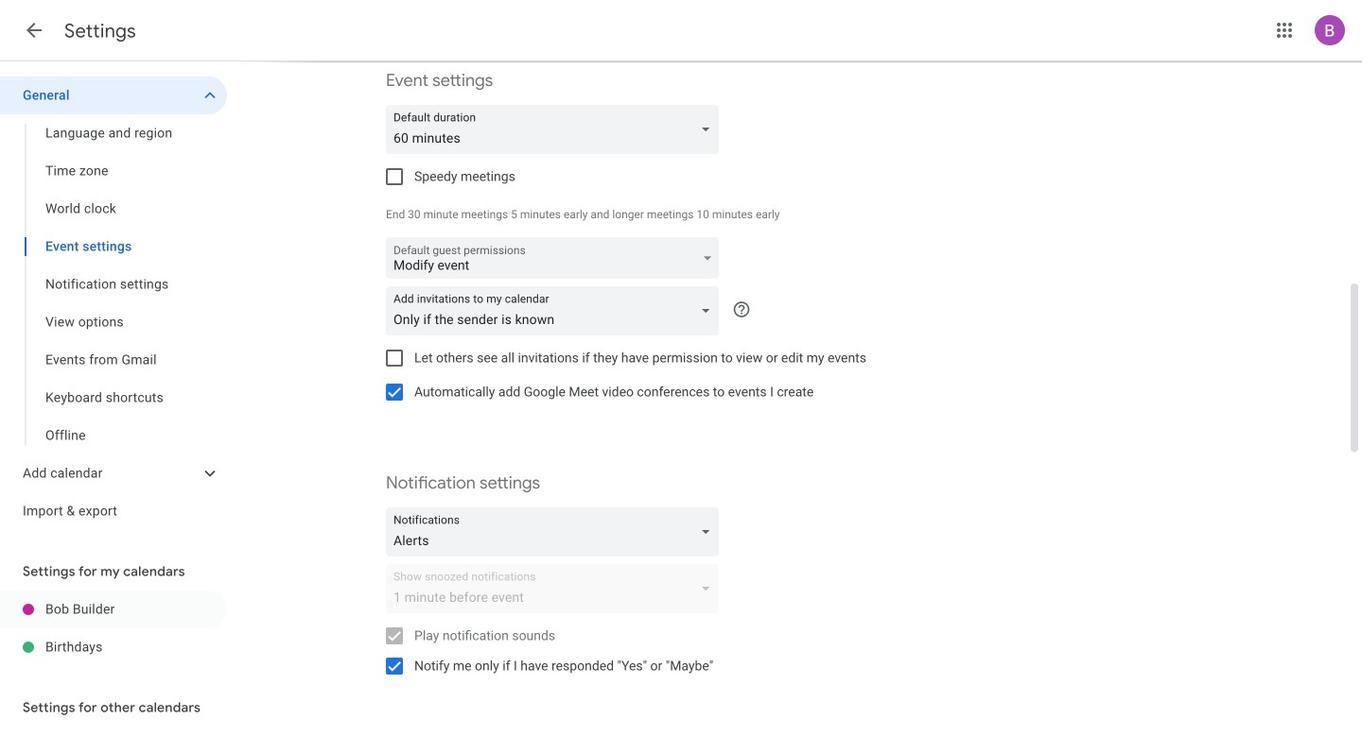 Task type: vqa. For each thing, say whether or not it's contained in the screenshot.
the '(GMT-05:00) Central Time - Chicago'
no



Task type: locate. For each thing, give the bounding box(es) containing it.
heading
[[64, 19, 136, 43]]

go back image
[[23, 19, 45, 42]]

1 vertical spatial tree
[[0, 591, 227, 667]]

1 tree from the top
[[0, 77, 227, 531]]

group
[[0, 114, 227, 455]]

0 vertical spatial tree
[[0, 77, 227, 531]]

None field
[[386, 105, 727, 154], [386, 287, 727, 336], [386, 508, 727, 557], [386, 105, 727, 154], [386, 287, 727, 336], [386, 508, 727, 557]]

tree
[[0, 77, 227, 531], [0, 591, 227, 667]]



Task type: describe. For each thing, give the bounding box(es) containing it.
bob builder tree item
[[0, 591, 227, 629]]

birthdays tree item
[[0, 629, 227, 667]]

general tree item
[[0, 77, 227, 114]]

2 tree from the top
[[0, 591, 227, 667]]



